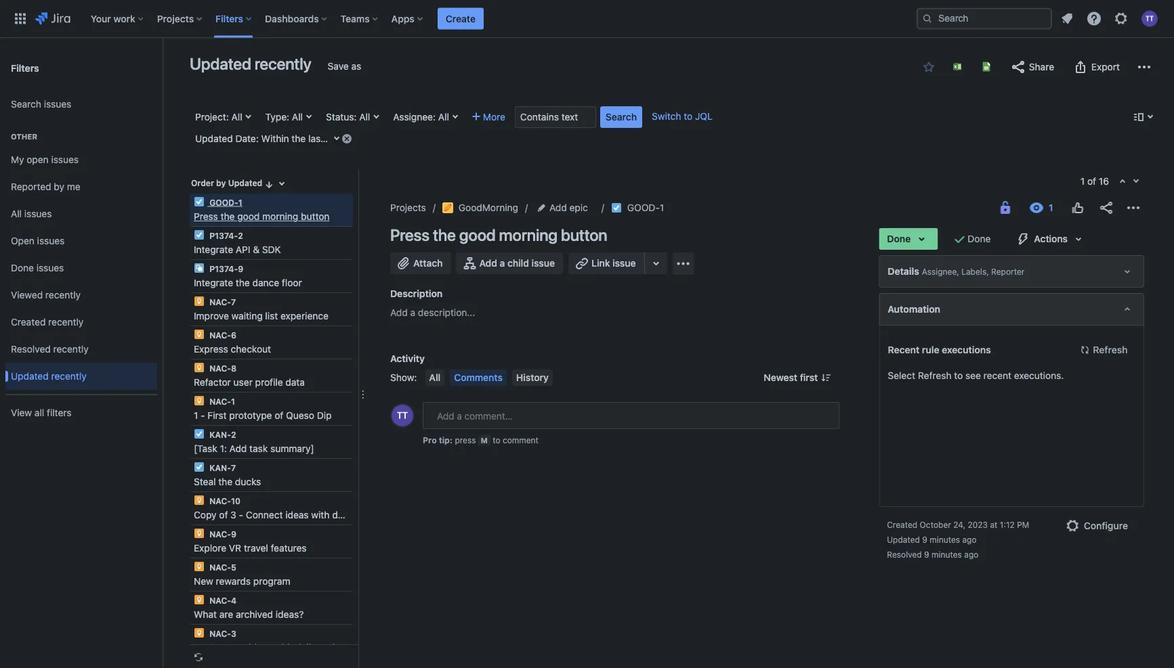 Task type: locate. For each thing, give the bounding box(es) containing it.
software
[[398, 510, 437, 521], [361, 643, 400, 654]]

task image left good-1 'link' at the top right of the page
[[611, 203, 622, 213]]

0 horizontal spatial of
[[219, 510, 228, 521]]

done up details
[[887, 233, 911, 245]]

recently inside resolved recently link
[[53, 344, 89, 355]]

issue right child
[[532, 258, 555, 269]]

connect down nac-3
[[209, 643, 246, 654]]

all right type:
[[292, 111, 303, 123]]

done down open
[[11, 263, 34, 274]]

ideas?
[[276, 609, 304, 621]]

done inside other group
[[11, 263, 34, 274]]

2 p1374- from the top
[[209, 264, 238, 274]]

created inside other group
[[11, 317, 46, 328]]

0 vertical spatial 7
[[231, 297, 236, 307]]

7 up waiting
[[231, 297, 236, 307]]

nac- for copy
[[209, 497, 231, 506]]

recently inside viewed recently 'link'
[[45, 290, 81, 301]]

goodmorning link
[[442, 200, 518, 216]]

1 horizontal spatial issue
[[612, 258, 636, 269]]

link issue button
[[568, 253, 645, 274]]

all button
[[425, 370, 445, 386]]

a left child
[[500, 258, 505, 269]]

recently for created recently link at left
[[48, 317, 84, 328]]

switch to jql
[[652, 111, 713, 122]]

banner containing your work
[[0, 0, 1174, 38]]

1 horizontal spatial a
[[500, 258, 505, 269]]

notifications image
[[1059, 11, 1075, 27]]

1
[[326, 133, 331, 144], [1080, 176, 1085, 187], [238, 198, 242, 207], [660, 202, 664, 213], [231, 397, 235, 406], [194, 410, 198, 421]]

updated down october
[[887, 535, 920, 545]]

kan-7
[[207, 463, 236, 473]]

add inside button
[[479, 258, 497, 269]]

steal
[[194, 477, 216, 488]]

comments
[[454, 372, 503, 383]]

your profile and settings image
[[1141, 11, 1158, 27]]

5 idea image from the top
[[194, 495, 205, 506]]

2 up [task 1: add task summary]
[[231, 430, 236, 440]]

nac-1
[[207, 397, 235, 406]]

projects up 'sidebar navigation' icon
[[157, 13, 194, 24]]

0 vertical spatial p1374-
[[209, 231, 238, 240]]

all right status:
[[359, 111, 370, 123]]

status:
[[326, 111, 357, 123]]

1 idea image from the top
[[194, 296, 205, 307]]

issue right link
[[612, 258, 636, 269]]

1 horizontal spatial good-
[[627, 202, 660, 213]]

task image
[[194, 230, 205, 240], [194, 429, 205, 440], [194, 462, 205, 473]]

add for add epic
[[549, 202, 567, 213]]

ideas up the features
[[285, 510, 309, 521]]

3 down 'are' in the bottom left of the page
[[231, 629, 236, 639]]

1 vertical spatial button
[[561, 226, 607, 245]]

issue inside button
[[532, 258, 555, 269]]

remove criteria image
[[341, 133, 352, 144]]

open
[[11, 235, 34, 247]]

steal the ducks
[[194, 477, 261, 488]]

a for description...
[[410, 307, 415, 318]]

0 vertical spatial press the good morning button
[[194, 211, 330, 222]]

recently down viewed recently 'link'
[[48, 317, 84, 328]]

nac- for new
[[209, 563, 231, 572]]

0 vertical spatial kan-
[[209, 430, 231, 440]]

profile
[[255, 377, 283, 388]]

1 vertical spatial 3
[[231, 629, 236, 639]]

all for assignee: all
[[438, 111, 449, 123]]

jira image
[[35, 11, 70, 27], [35, 11, 70, 27]]

0 horizontal spatial by
[[54, 181, 64, 192]]

0 vertical spatial task image
[[194, 230, 205, 240]]

0 horizontal spatial 2
[[231, 430, 236, 440]]

4 idea image from the top
[[194, 396, 205, 406]]

assignee: all
[[393, 111, 449, 123]]

p1374-2
[[207, 231, 243, 240]]

0 vertical spatial resolved
[[11, 344, 51, 355]]

next issue 'p1374-2' ( type 'j' ) image
[[1131, 176, 1141, 187]]

status: all
[[326, 111, 370, 123]]

2 idea image from the top
[[194, 329, 205, 340]]

0 vertical spatial 2
[[238, 231, 243, 240]]

0 horizontal spatial press
[[194, 211, 218, 222]]

0 horizontal spatial delivery
[[295, 643, 330, 654]]

goodmorning
[[458, 202, 518, 213]]

to left "jql"
[[684, 111, 692, 122]]

1 down 'user'
[[231, 397, 235, 406]]

nac- down steal the ducks
[[209, 497, 231, 506]]

issues for done issues
[[36, 263, 64, 274]]

1 kan- from the top
[[209, 430, 231, 440]]

1 7 from the top
[[231, 297, 236, 307]]

jira
[[379, 510, 395, 521], [343, 643, 358, 654]]

me
[[67, 181, 80, 192]]

user
[[233, 377, 253, 388]]

link web pages and more image
[[648, 255, 664, 272]]

projects left goodmorning 'image'
[[390, 202, 426, 213]]

3 down 10 in the left bottom of the page
[[230, 510, 236, 521]]

archived
[[236, 609, 273, 621]]

[task
[[194, 443, 217, 455]]

the for 9
[[236, 277, 250, 289]]

dashboards
[[265, 13, 319, 24]]

connect up travel
[[246, 510, 283, 521]]

resolved recently link
[[5, 336, 157, 363]]

all up date: on the top left of page
[[231, 111, 242, 123]]

activity
[[390, 353, 425, 364]]

0 horizontal spatial jira
[[343, 643, 358, 654]]

0 vertical spatial a
[[500, 258, 505, 269]]

idea image for improve
[[194, 296, 205, 307]]

of for 3
[[219, 510, 228, 521]]

the up p1374-2
[[221, 211, 235, 222]]

nac- up improve
[[209, 297, 231, 307]]

morning up child
[[499, 226, 557, 245]]

good- down order by updated
[[209, 198, 238, 207]]

nac- up 'are' in the bottom left of the page
[[209, 596, 231, 606]]

other group
[[5, 118, 157, 394]]

idea image
[[194, 296, 205, 307], [194, 329, 205, 340], [194, 362, 205, 373], [194, 396, 205, 406], [194, 495, 205, 506]]

good-1
[[207, 198, 242, 207], [627, 202, 664, 213]]

connect
[[246, 510, 283, 521], [209, 643, 246, 654]]

0 vertical spatial created
[[11, 317, 46, 328]]

- down what
[[202, 643, 207, 654]]

filters up search issues
[[11, 62, 39, 73]]

press
[[455, 436, 476, 445]]

nac- for explore
[[209, 530, 231, 539]]

press the good morning button down goodmorning on the top
[[390, 226, 607, 245]]

1 horizontal spatial created
[[887, 520, 917, 530]]

0 horizontal spatial projects
[[157, 13, 194, 24]]

3 idea image from the top
[[194, 362, 205, 373]]

good- left copy link to issue image
[[627, 202, 660, 213]]

press down projects link
[[390, 226, 429, 245]]

copy of 3 - connect ideas with delivery in jira software
[[194, 510, 437, 521]]

add a child issue button
[[456, 253, 563, 274]]

save as
[[328, 61, 361, 72]]

recently up created recently
[[45, 290, 81, 301]]

filters
[[216, 13, 243, 24], [11, 62, 39, 73]]

issues for open issues
[[37, 235, 65, 247]]

1 idea image from the top
[[194, 528, 205, 539]]

0 horizontal spatial resolved
[[11, 344, 51, 355]]

issues for all issues
[[24, 208, 52, 220]]

press
[[194, 211, 218, 222], [390, 226, 429, 245]]

morning down small icon on the top of page
[[262, 211, 298, 222]]

2 nac- from the top
[[209, 331, 231, 340]]

issue inside button
[[612, 258, 636, 269]]

1 horizontal spatial delivery
[[332, 510, 366, 521]]

1 inside 'link'
[[660, 202, 664, 213]]

idea image up express on the bottom of page
[[194, 329, 205, 340]]

updated down resolved recently
[[11, 371, 49, 382]]

kan- for 1:
[[209, 430, 231, 440]]

1 left 16
[[1080, 176, 1085, 187]]

1 horizontal spatial updated recently
[[190, 54, 311, 73]]

good-1 up 'link web pages and more' icon
[[627, 202, 664, 213]]

idea image down what
[[194, 628, 205, 639]]

0 horizontal spatial press the good morning button
[[194, 211, 330, 222]]

0 horizontal spatial updated recently
[[11, 371, 86, 382]]

0 vertical spatial with
[[311, 510, 330, 521]]

0 horizontal spatial search
[[11, 99, 41, 110]]

by for reported
[[54, 181, 64, 192]]

p1374- for api
[[209, 231, 238, 240]]

as
[[351, 61, 361, 72]]

7 nac- from the top
[[209, 563, 231, 572]]

1 right "last" on the left
[[326, 133, 331, 144]]

idea image up "copy"
[[194, 495, 205, 506]]

1 vertical spatial minutes
[[932, 550, 962, 560]]

search for search issues
[[11, 99, 41, 110]]

1 vertical spatial to
[[493, 436, 500, 445]]

0 horizontal spatial filters
[[11, 62, 39, 73]]

link
[[591, 258, 610, 269]]

2 integrate from the top
[[194, 277, 233, 289]]

created recently
[[11, 317, 84, 328]]

1 vertical spatial projects
[[390, 202, 426, 213]]

banner
[[0, 0, 1174, 38]]

1 vertical spatial resolved
[[887, 550, 922, 560]]

1 vertical spatial delivery
[[295, 643, 330, 654]]

search left switch at right top
[[606, 111, 637, 123]]

1 vertical spatial with
[[275, 643, 293, 654]]

idea image for 3
[[194, 628, 205, 639]]

floor
[[282, 277, 302, 289]]

created left october
[[887, 520, 917, 530]]

1 vertical spatial integrate
[[194, 277, 233, 289]]

1 horizontal spatial of
[[275, 410, 283, 421]]

good-1 down order by updated
[[207, 198, 242, 207]]

integrate down p1374-2
[[194, 244, 233, 255]]

2 idea image from the top
[[194, 562, 205, 572]]

0 vertical spatial updated recently
[[190, 54, 311, 73]]

issues for search issues
[[44, 99, 71, 110]]

open issues
[[11, 235, 65, 247]]

ideas down archived
[[249, 643, 272, 654]]

of left queso
[[275, 410, 283, 421]]

integrate for integrate api & sdk
[[194, 244, 233, 255]]

share image
[[1098, 200, 1114, 216]]

1 horizontal spatial ideas
[[285, 510, 309, 521]]

of down nac-10
[[219, 510, 228, 521]]

0 horizontal spatial in
[[332, 643, 340, 654]]

issue
[[532, 258, 555, 269], [612, 258, 636, 269]]

dashboards button
[[261, 8, 332, 29]]

search button
[[600, 106, 642, 128]]

5 nac- from the top
[[209, 497, 231, 506]]

0 vertical spatial minutes
[[930, 535, 960, 545]]

2 vertical spatial task image
[[194, 462, 205, 473]]

add left the epic
[[549, 202, 567, 213]]

0 horizontal spatial button
[[301, 211, 330, 222]]

1 horizontal spatial projects
[[390, 202, 426, 213]]

recently down created recently link at left
[[53, 344, 89, 355]]

idea image for 1
[[194, 396, 205, 406]]

add app image
[[675, 256, 691, 272]]

add inside 'popup button'
[[549, 202, 567, 213]]

primary element
[[8, 0, 917, 38]]

the for 1
[[221, 211, 235, 222]]

task image up steal
[[194, 462, 205, 473]]

1 issue from the left
[[532, 258, 555, 269]]

idea image for express
[[194, 329, 205, 340]]

nac- for what
[[209, 596, 231, 606]]

0 vertical spatial of
[[1087, 176, 1096, 187]]

nac- for 3
[[209, 629, 231, 639]]

0 vertical spatial -
[[201, 410, 205, 421]]

recently inside updated recently link
[[51, 371, 86, 382]]

recently
[[255, 54, 311, 73], [45, 290, 81, 301], [48, 317, 84, 328], [53, 344, 89, 355], [51, 371, 86, 382]]

good down goodmorning link at top left
[[459, 226, 496, 245]]

updated recently
[[190, 54, 311, 73], [11, 371, 86, 382]]

idea image up refactor
[[194, 362, 205, 373]]

p1374- down integrate api & sdk
[[209, 264, 238, 274]]

9 nac- from the top
[[209, 629, 231, 639]]

details element
[[879, 255, 1144, 288]]

1 nac- from the top
[[209, 297, 231, 307]]

1 vertical spatial task image
[[194, 429, 205, 440]]

resolved down october
[[887, 550, 922, 560]]

task image up "[task"
[[194, 429, 205, 440]]

child
[[507, 258, 529, 269]]

0 vertical spatial jira
[[379, 510, 395, 521]]

1 p1374- from the top
[[209, 231, 238, 240]]

1 vertical spatial created
[[887, 520, 917, 530]]

4
[[231, 596, 236, 606]]

1 horizontal spatial good
[[459, 226, 496, 245]]

resolved inside created october 24, 2023 at 1:12 pm updated 9 minutes ago resolved 9 minutes ago
[[887, 550, 922, 560]]

task image
[[194, 196, 205, 207], [611, 203, 622, 213]]

1 integrate from the top
[[194, 244, 233, 255]]

idea image up new at the left of page
[[194, 562, 205, 572]]

a down description
[[410, 307, 415, 318]]

1 vertical spatial a
[[410, 307, 415, 318]]

0 horizontal spatial ideas
[[249, 643, 272, 654]]

assignee,
[[922, 267, 959, 276]]

1 horizontal spatial in
[[369, 510, 377, 521]]

express
[[194, 344, 228, 355]]

export
[[1091, 61, 1120, 72]]

nac- up refactor
[[209, 364, 231, 373]]

3 idea image from the top
[[194, 595, 205, 606]]

menu bar containing all
[[422, 370, 555, 386]]

3 task image from the top
[[194, 462, 205, 473]]

3 - connect ideas with delivery in jira software
[[194, 643, 400, 654]]

nac- up 'explore'
[[209, 530, 231, 539]]

1 horizontal spatial press the good morning button
[[390, 226, 607, 245]]

press the good morning button down small icon on the top of page
[[194, 211, 330, 222]]

idea image up what
[[194, 595, 205, 606]]

7 for the
[[231, 463, 236, 473]]

- left first
[[201, 410, 205, 421]]

1 vertical spatial search
[[606, 111, 637, 123]]

0 vertical spatial to
[[684, 111, 692, 122]]

recently for resolved recently link
[[53, 344, 89, 355]]

0 vertical spatial projects
[[157, 13, 194, 24]]

0 horizontal spatial good-
[[209, 198, 238, 207]]

3
[[230, 510, 236, 521], [231, 629, 236, 639], [194, 643, 200, 654]]

2 horizontal spatial done
[[968, 233, 991, 245]]

task image down the "order"
[[194, 196, 205, 207]]

projects inside dropdown button
[[157, 13, 194, 24]]

0 vertical spatial integrate
[[194, 244, 233, 255]]

nac- for 1
[[209, 397, 231, 406]]

task image left p1374-2
[[194, 230, 205, 240]]

0 horizontal spatial to
[[493, 436, 500, 445]]

nac- up rewards
[[209, 563, 231, 572]]

press up p1374-2
[[194, 211, 218, 222]]

recently down resolved recently link
[[51, 371, 86, 382]]

idea image left the "nac-1" on the bottom of page
[[194, 396, 205, 406]]

actions
[[1034, 233, 1068, 245]]

pm
[[1017, 520, 1029, 530]]

2 7 from the top
[[231, 463, 236, 473]]

add left child
[[479, 258, 497, 269]]

search inside button
[[606, 111, 637, 123]]

1 horizontal spatial filters
[[216, 13, 243, 24]]

7 for waiting
[[231, 297, 236, 307]]

features
[[271, 543, 307, 554]]

nac-7
[[207, 297, 236, 307]]

0 horizontal spatial done
[[11, 263, 34, 274]]

open in google sheets image
[[981, 61, 992, 72]]

idea image up 'explore'
[[194, 528, 205, 539]]

2 up api
[[238, 231, 243, 240]]

4 idea image from the top
[[194, 628, 205, 639]]

kan- up steal the ducks
[[209, 463, 231, 473]]

nac- down 'are' in the bottom left of the page
[[209, 629, 231, 639]]

improve
[[194, 311, 229, 322]]

program
[[253, 576, 290, 587]]

idea image for new
[[194, 562, 205, 572]]

2 vertical spatial of
[[219, 510, 228, 521]]

task image for steal the ducks
[[194, 462, 205, 473]]

all right assignee:
[[438, 111, 449, 123]]

0 horizontal spatial morning
[[262, 211, 298, 222]]

open
[[27, 154, 49, 165]]

created down "viewed"
[[11, 317, 46, 328]]

7 up steal the ducks
[[231, 463, 236, 473]]

2 task image from the top
[[194, 429, 205, 440]]

good up p1374-2
[[237, 211, 260, 222]]

work
[[113, 13, 135, 24]]

8 nac- from the top
[[209, 596, 231, 606]]

open in microsoft excel image
[[952, 61, 963, 72]]

first
[[800, 372, 818, 383]]

updated recently down resolved recently
[[11, 371, 86, 382]]

1 horizontal spatial press
[[390, 226, 429, 245]]

idea image for explore
[[194, 528, 205, 539]]

1 vertical spatial morning
[[499, 226, 557, 245]]

1 vertical spatial press
[[390, 226, 429, 245]]

updated recently down filters dropdown button
[[190, 54, 311, 73]]

resolved down created recently
[[11, 344, 51, 355]]

idea image for refactor
[[194, 362, 205, 373]]

nac-8
[[207, 364, 236, 373]]

details assignee, labels, reporter
[[888, 266, 1025, 277]]

labels,
[[961, 267, 989, 276]]

6 nac- from the top
[[209, 530, 231, 539]]

by left me
[[54, 181, 64, 192]]

2 kan- from the top
[[209, 463, 231, 473]]

1 of 16
[[1080, 176, 1109, 187]]

to right m
[[493, 436, 500, 445]]

of left 16
[[1087, 176, 1096, 187]]

1 horizontal spatial to
[[684, 111, 692, 122]]

description
[[390, 288, 443, 299]]

1 horizontal spatial button
[[561, 226, 607, 245]]

2 horizontal spatial of
[[1087, 176, 1096, 187]]

1 task image from the top
[[194, 230, 205, 240]]

by inside other group
[[54, 181, 64, 192]]

press the good morning button
[[194, 211, 330, 222], [390, 226, 607, 245]]

0 vertical spatial delivery
[[332, 510, 366, 521]]

updated inside created october 24, 2023 at 1:12 pm updated 9 minutes ago resolved 9 minutes ago
[[887, 535, 920, 545]]

0 vertical spatial in
[[369, 510, 377, 521]]

summary]
[[270, 443, 314, 455]]

updated recently inside updated recently link
[[11, 371, 86, 382]]

a inside button
[[500, 258, 505, 269]]

idea image up improve
[[194, 296, 205, 307]]

nac- up first
[[209, 397, 231, 406]]

export button
[[1066, 56, 1127, 78]]

recently inside created recently link
[[48, 317, 84, 328]]

1 horizontal spatial search
[[606, 111, 637, 123]]

1 vertical spatial filters
[[11, 62, 39, 73]]

0 vertical spatial filters
[[216, 13, 243, 24]]

0 vertical spatial good
[[237, 211, 260, 222]]

1 vertical spatial kan-
[[209, 463, 231, 473]]

recently for updated recently link
[[51, 371, 86, 382]]

search issues
[[11, 99, 71, 110]]

1 horizontal spatial done
[[887, 233, 911, 245]]

the down p1374-9 on the left top of page
[[236, 277, 250, 289]]

2 issue from the left
[[612, 258, 636, 269]]

1 vertical spatial 7
[[231, 463, 236, 473]]

all
[[231, 111, 242, 123], [292, 111, 303, 123], [359, 111, 370, 123], [438, 111, 449, 123], [11, 208, 22, 220], [429, 372, 440, 383]]

order by updated
[[191, 179, 262, 188]]

4 nac- from the top
[[209, 397, 231, 406]]

search up other
[[11, 99, 41, 110]]

1 vertical spatial updated recently
[[11, 371, 86, 382]]

type: all
[[265, 111, 303, 123]]

help image
[[1086, 11, 1102, 27]]

add for add a description...
[[390, 307, 408, 318]]

3 down what
[[194, 643, 200, 654]]

idea image
[[194, 528, 205, 539], [194, 562, 205, 572], [194, 595, 205, 606], [194, 628, 205, 639]]

updated down project:
[[195, 133, 233, 144]]

updated inside other group
[[11, 371, 49, 382]]

viewed recently
[[11, 290, 81, 301]]

Search issues using keywords text field
[[515, 106, 596, 128]]

idea image for what
[[194, 595, 205, 606]]

3 nac- from the top
[[209, 364, 231, 373]]

done up labels,
[[968, 233, 991, 245]]

menu bar
[[422, 370, 555, 386]]

1 vertical spatial ideas
[[249, 643, 272, 654]]

of for 16
[[1087, 176, 1096, 187]]

all up open
[[11, 208, 22, 220]]

0 vertical spatial ideas
[[285, 510, 309, 521]]

1 vertical spatial in
[[332, 643, 340, 654]]

history
[[516, 372, 549, 383]]

1 vertical spatial p1374-
[[209, 264, 238, 274]]

nac-5
[[207, 563, 236, 572]]

created inside created october 24, 2023 at 1:12 pm updated 9 minutes ago resolved 9 minutes ago
[[887, 520, 917, 530]]



Task type: vqa. For each thing, say whether or not it's contained in the screenshot.
topmost Created
yes



Task type: describe. For each thing, give the bounding box(es) containing it.
reported by me link
[[5, 173, 157, 201]]

link issue
[[591, 258, 636, 269]]

sidebar navigation image
[[148, 54, 177, 81]]

done image
[[951, 231, 968, 247]]

all inside all button
[[429, 372, 440, 383]]

all for status: all
[[359, 111, 370, 123]]

travel
[[244, 543, 268, 554]]

all inside all issues link
[[11, 208, 22, 220]]

recently for viewed recently 'link'
[[45, 290, 81, 301]]

history button
[[512, 370, 553, 386]]

8
[[231, 364, 236, 373]]

0 horizontal spatial good-1
[[207, 198, 242, 207]]

goodmorning image
[[442, 203, 453, 213]]

nac- for improve
[[209, 297, 231, 307]]

search image
[[922, 13, 933, 24]]

teams button
[[336, 8, 383, 29]]

integrate for integrate the dance floor
[[194, 277, 233, 289]]

attach
[[413, 258, 443, 269]]

newest first button
[[756, 370, 840, 386]]

1 vertical spatial good
[[459, 226, 496, 245]]

1 horizontal spatial morning
[[499, 226, 557, 245]]

vote options: no one has voted for this issue yet. image
[[1070, 200, 1086, 216]]

1 horizontal spatial jira
[[379, 510, 395, 521]]

reporter
[[991, 267, 1025, 276]]

more
[[483, 111, 505, 123]]

my
[[11, 154, 24, 165]]

the left "last" on the left
[[292, 133, 306, 144]]

assignee:
[[393, 111, 436, 123]]

save as button
[[321, 56, 368, 77]]

1 vertical spatial jira
[[343, 643, 358, 654]]

filters button
[[211, 8, 257, 29]]

what are archived ideas?
[[194, 609, 304, 621]]

0 vertical spatial button
[[301, 211, 330, 222]]

done issues
[[11, 263, 64, 274]]

1 vertical spatial software
[[361, 643, 400, 654]]

first
[[208, 410, 227, 421]]

filters inside dropdown button
[[216, 13, 243, 24]]

0 vertical spatial 3
[[230, 510, 236, 521]]

by for order
[[216, 179, 226, 188]]

all
[[34, 408, 44, 419]]

create button
[[438, 8, 484, 29]]

share
[[1029, 61, 1054, 72]]

actions image
[[1125, 200, 1141, 216]]

settings image
[[1113, 11, 1129, 27]]

1 left first
[[194, 410, 198, 421]]

1:
[[220, 443, 227, 455]]

1 down order by updated link
[[238, 198, 242, 207]]

projects button
[[153, 8, 207, 29]]

1 vertical spatial connect
[[209, 643, 246, 654]]

nac-6
[[207, 331, 236, 340]]

0 horizontal spatial task image
[[194, 196, 205, 207]]

1 horizontal spatial task image
[[611, 203, 622, 213]]

last
[[308, 133, 324, 144]]

configure link
[[1057, 516, 1136, 537]]

type:
[[265, 111, 289, 123]]

1 horizontal spatial with
[[311, 510, 330, 521]]

5
[[231, 563, 236, 572]]

newest first image
[[821, 373, 831, 383]]

recently down dashboards
[[255, 54, 311, 73]]

created for created october 24, 2023 at 1:12 pm updated 9 minutes ago resolved 9 minutes ago
[[887, 520, 917, 530]]

1 vertical spatial ago
[[964, 550, 978, 560]]

2 vertical spatial 3
[[194, 643, 200, 654]]

all for project: all
[[231, 111, 242, 123]]

1 vertical spatial -
[[239, 510, 243, 521]]

attach button
[[390, 253, 451, 274]]

apps
[[391, 13, 414, 24]]

newest first
[[764, 372, 818, 383]]

1 vertical spatial press the good morning button
[[390, 226, 607, 245]]

good- inside 'link'
[[627, 202, 660, 213]]

0 vertical spatial connect
[[246, 510, 283, 521]]

api
[[236, 244, 250, 255]]

created recently link
[[5, 309, 157, 336]]

prototype
[[229, 410, 272, 421]]

integrate the dance floor
[[194, 277, 302, 289]]

at
[[990, 520, 998, 530]]

0 horizontal spatial with
[[275, 643, 293, 654]]

appswitcher icon image
[[12, 11, 28, 27]]

1 horizontal spatial good-1
[[627, 202, 664, 213]]

task image for integrate api & sdk
[[194, 230, 205, 240]]

profile image of terry turtle image
[[392, 405, 413, 427]]

add epic
[[549, 202, 588, 213]]

october
[[920, 520, 951, 530]]

p1374- for the
[[209, 264, 238, 274]]

small image
[[264, 179, 275, 190]]

refactor user profile data
[[194, 377, 305, 388]]

more button
[[467, 106, 511, 128]]

- for connect
[[202, 643, 207, 654]]

[task 1: add task summary]
[[194, 443, 314, 455]]

automation
[[888, 304, 940, 315]]

explore
[[194, 543, 226, 554]]

all issues
[[11, 208, 52, 220]]

Add a comment… field
[[423, 402, 840, 430]]

nac- for refactor
[[209, 364, 231, 373]]

actions button
[[1007, 228, 1095, 250]]

idea image for copy
[[194, 495, 205, 506]]

the down goodmorning 'image'
[[433, 226, 456, 245]]

2 for api
[[238, 231, 243, 240]]

configure
[[1084, 521, 1128, 532]]

done inside dropdown button
[[887, 233, 911, 245]]

projects for projects link
[[390, 202, 426, 213]]

add epic button
[[535, 200, 592, 216]]

nac-3
[[207, 629, 236, 639]]

not available - this is the first issue image
[[1117, 177, 1128, 188]]

nac-10
[[207, 497, 240, 506]]

2 for 1:
[[231, 430, 236, 440]]

nac- for express
[[209, 331, 231, 340]]

Search field
[[917, 8, 1052, 29]]

view all filters link
[[5, 400, 157, 427]]

a for child
[[500, 258, 505, 269]]

explore vr travel features
[[194, 543, 307, 554]]

- for first
[[201, 410, 205, 421]]

checkout
[[231, 344, 271, 355]]

all issues link
[[5, 201, 157, 228]]

all for type: all
[[292, 111, 303, 123]]

resolved inside other group
[[11, 344, 51, 355]]

projects for the projects dropdown button
[[157, 13, 194, 24]]

epic
[[569, 202, 588, 213]]

the for 7
[[218, 477, 232, 488]]

created october 24, 2023 at 1:12 pm updated 9 minutes ago resolved 9 minutes ago
[[887, 520, 1029, 560]]

created for created recently
[[11, 317, 46, 328]]

16
[[1099, 176, 1109, 187]]

your work button
[[87, 8, 149, 29]]

24,
[[953, 520, 965, 530]]

my open issues link
[[5, 146, 157, 173]]

resolved recently
[[11, 344, 89, 355]]

search for search
[[606, 111, 637, 123]]

0 vertical spatial press
[[194, 211, 218, 222]]

comment
[[503, 436, 538, 445]]

order
[[191, 179, 214, 188]]

automation element
[[879, 293, 1144, 326]]

filters
[[47, 408, 72, 419]]

add right 1: on the left bottom of page
[[229, 443, 247, 455]]

other
[[11, 132, 37, 141]]

create
[[446, 13, 476, 24]]

1:12
[[1000, 520, 1015, 530]]

description...
[[418, 307, 475, 318]]

copy link to issue image
[[661, 202, 672, 213]]

your
[[91, 13, 111, 24]]

jql
[[695, 111, 713, 122]]

task image for [task 1: add task summary]
[[194, 429, 205, 440]]

1 - first prototype of queso dip
[[194, 410, 332, 421]]

6
[[231, 331, 236, 340]]

updated recently link
[[5, 363, 157, 390]]

updated left small icon on the top of page
[[228, 179, 262, 188]]

updated down filters dropdown button
[[190, 54, 251, 73]]

small image
[[923, 62, 934, 72]]

1 vertical spatial of
[[275, 410, 283, 421]]

0 vertical spatial software
[[398, 510, 437, 521]]

waiting
[[231, 311, 263, 322]]

reported by me
[[11, 181, 80, 192]]

m
[[481, 436, 488, 445]]

kan- for the
[[209, 463, 231, 473]]

0 vertical spatial morning
[[262, 211, 298, 222]]

improve waiting list experience
[[194, 311, 328, 322]]

0 vertical spatial ago
[[962, 535, 977, 545]]

add for add a child issue
[[479, 258, 497, 269]]

2023
[[968, 520, 988, 530]]

nac-9
[[207, 530, 236, 539]]

subtask image
[[194, 263, 205, 274]]

good-1 link
[[627, 200, 664, 216]]



